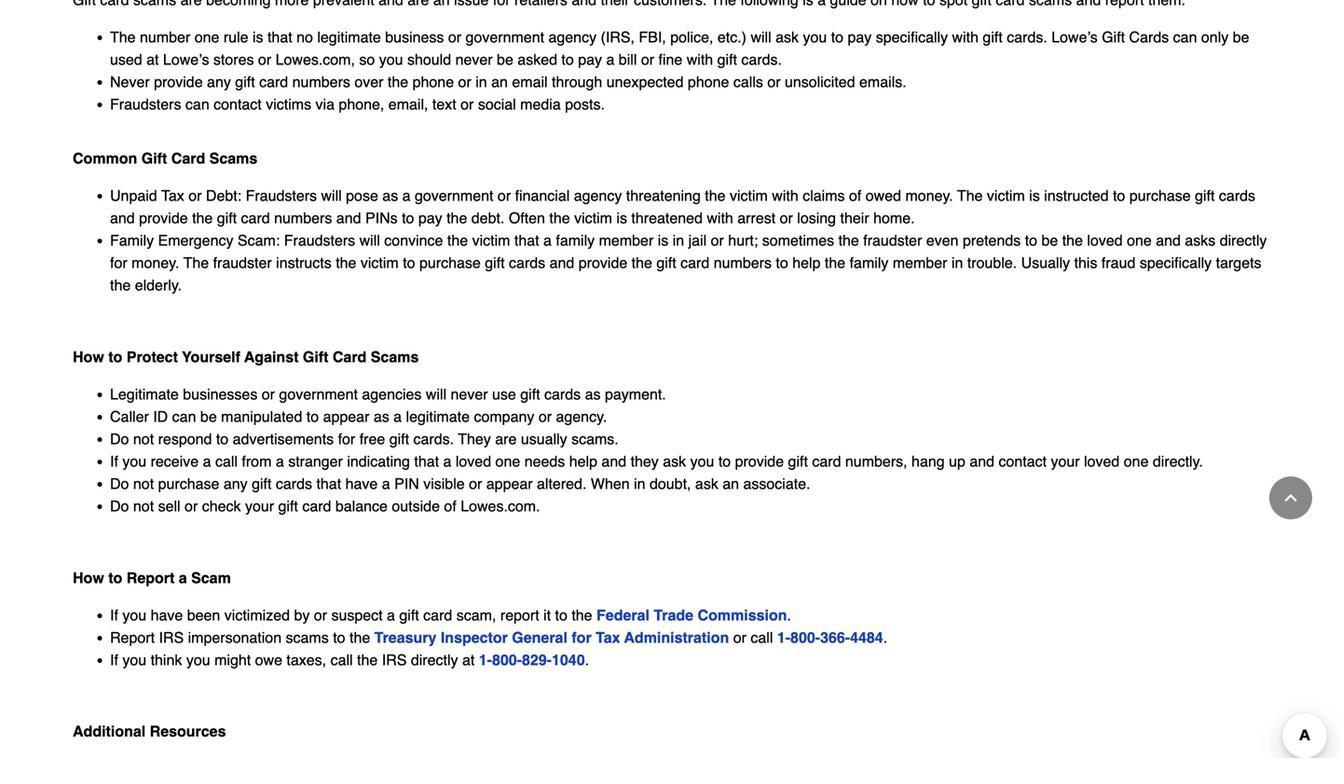 Task type: describe. For each thing, give the bounding box(es) containing it.
or up usually at the left bottom of the page
[[539, 408, 552, 425]]

contact inside legitimate businesses or government agencies will never use gift cards as payment. caller id can be manipulated to appear as a legitimate company or agency. do not respond to advertisements for free gift cards. they are usually scams. if you receive a call from a stranger indicating that a loved one needs help and they ask you to provide gift card numbers, hang up and contact your loved one directly. do not purchase any gift cards that have a pin visible or appear altered. when in doubt, ask an associate. do not sell or check your gift card balance outside of lowes.com.
[[999, 453, 1047, 470]]

card down 'jail'
[[681, 254, 710, 272]]

2 phone from the left
[[688, 73, 730, 90]]

federal trade commission link
[[597, 606, 788, 624]]

1 horizontal spatial card
[[333, 348, 367, 366]]

a down respond
[[203, 453, 211, 470]]

if inside legitimate businesses or government agencies will never use gift cards as payment. caller id can be manipulated to appear as a legitimate company or agency. do not respond to advertisements for free gift cards. they are usually scams. if you receive a call from a stranger indicating that a loved one needs help and they ask you to provide gift card numbers, hang up and contact your loved one directly. do not purchase any gift cards that have a pin visible or appear altered. when in doubt, ask an associate. do not sell or check your gift card balance outside of lowes.com.
[[110, 453, 118, 470]]

arrest
[[738, 210, 776, 227]]

provide down threatening
[[579, 254, 628, 272]]

cards up agency.
[[545, 386, 581, 403]]

social
[[478, 95, 516, 113]]

legitimate businesses or government agencies will never use gift cards as payment. caller id can be manipulated to appear as a legitimate company or agency. do not respond to advertisements for free gift cards. they are usually scams. if you receive a call from a stranger indicating that a loved one needs help and they ask you to provide gift card numbers, hang up and contact your loved one directly. do not purchase any gift cards that have a pin visible or appear altered. when in doubt, ask an associate. do not sell or check your gift card balance outside of lowes.com.
[[110, 386, 1208, 515]]

media
[[520, 95, 561, 113]]

and down 'pose' on the top
[[336, 210, 361, 227]]

usually
[[1022, 254, 1071, 272]]

you up "unsolicited"
[[803, 28, 827, 46]]

a down often at the left of page
[[544, 232, 552, 249]]

how for how to report a scam
[[73, 569, 104, 586]]

pay inside unpaid tax or debt: fraudsters will pose as a government or financial agency threatening the victim with claims of owed money. the victim is instructed to purchase gift cards and provide the gift card numbers and pins to pay the debt. often the victim is threatened with arrest or losing their home. family emergency scam: fraudsters will convince the victim that a family member is in jail or hurt; sometimes the fraudster even pretends to be the loved one and asks directly for money. the fraudster instructs the victim to purchase gift cards and provide the gift card numbers to help the family member in trouble. usually this fraud specifically targets the elderly.
[[419, 210, 443, 227]]

the down threatened at top
[[632, 254, 653, 272]]

be left 'asked'
[[497, 51, 514, 68]]

0 vertical spatial money.
[[906, 187, 954, 204]]

will inside legitimate businesses or government agencies will never use gift cards as payment. caller id can be manipulated to appear as a legitimate company or agency. do not respond to advertisements for free gift cards. they are usually scams. if you receive a call from a stranger indicating that a loved one needs help and they ask you to provide gift card numbers, hang up and contact your loved one directly. do not purchase any gift cards that have a pin visible or appear altered. when in doubt, ask an associate. do not sell or check your gift card balance outside of lowes.com.
[[426, 386, 447, 403]]

manipulated
[[221, 408, 302, 425]]

report inside if you have been victimized by or suspect a gift card scam, report it to the federal trade commission . report irs impersonation scams to the treasury inspector general for tax administration or call 1-800-366-4484 . if you think you might owe taxes, call the irs directly at 1-800-829-1040 .
[[110, 629, 155, 646]]

a left scam
[[179, 569, 187, 586]]

card inside the number one rule is that no legitimate business or government agency (irs, fbi, police, etc.) will ask you to pay specifically with gift cards. lowe's gift cards can only be used at lowe's stores or lowes.com, so you should never be asked to pay a bill or fine with gift cards. never provide any gift card numbers over the phone or in an email through unexpected phone calls or unsolicited emails. fraudsters can contact victims via phone, email, text or social media posts.
[[259, 73, 288, 90]]

1 horizontal spatial call
[[331, 651, 353, 668]]

or right text at top left
[[461, 95, 474, 113]]

email,
[[389, 95, 428, 113]]

or right bill
[[641, 51, 655, 68]]

specifically inside unpaid tax or debt: fraudsters will pose as a government or financial agency threatening the victim with claims of owed money. the victim is instructed to purchase gift cards and provide the gift card numbers and pins to pay the debt. often the victim is threatened with arrest or losing their home. family emergency scam: fraudsters will convince the victim that a family member is in jail or hurt; sometimes the fraudster even pretends to be the loved one and asks directly for money. the fraudster instructs the victim to purchase gift cards and provide the gift card numbers to help the family member in trouble. usually this fraud specifically targets the elderly.
[[1140, 254, 1212, 272]]

can inside legitimate businesses or government agencies will never use gift cards as payment. caller id can be manipulated to appear as a legitimate company or agency. do not respond to advertisements for free gift cards. they are usually scams. if you receive a call from a stranger indicating that a loved one needs help and they ask you to provide gift card numbers, hang up and contact your loved one directly. do not purchase any gift cards that have a pin visible or appear altered. when in doubt, ask an associate. do not sell or check your gift card balance outside of lowes.com.
[[172, 408, 196, 425]]

1 vertical spatial scams
[[371, 348, 419, 366]]

calls
[[734, 73, 764, 90]]

1 horizontal spatial 1-
[[778, 629, 791, 646]]

scams.
[[572, 430, 619, 448]]

legitimate inside the number one rule is that no legitimate business or government agency (irs, fbi, police, etc.) will ask you to pay specifically with gift cards. lowe's gift cards can only be used at lowe's stores or lowes.com, so you should never be asked to pay a bill or fine with gift cards. never provide any gift card numbers over the phone or in an email through unexpected phone calls or unsolicited emails. fraudsters can contact victims via phone, email, text or social media posts.
[[317, 28, 381, 46]]

lowes.com,
[[276, 51, 355, 68]]

you right think
[[186, 651, 210, 668]]

bill
[[619, 51, 637, 68]]

have inside legitimate businesses or government agencies will never use gift cards as payment. caller id can be manipulated to appear as a legitimate company or agency. do not respond to advertisements for free gift cards. they are usually scams. if you receive a call from a stranger indicating that a loved one needs help and they ask you to provide gift card numbers, hang up and contact your loved one directly. do not purchase any gift cards that have a pin visible or appear altered. when in doubt, ask an associate. do not sell or check your gift card balance outside of lowes.com.
[[346, 475, 378, 492]]

2 not from the top
[[133, 475, 154, 492]]

any inside the number one rule is that no legitimate business or government agency (irs, fbi, police, etc.) will ask you to pay specifically with gift cards. lowe's gift cards can only be used at lowe's stores or lowes.com, so you should never be asked to pay a bill or fine with gift cards. never provide any gift card numbers over the phone or in an email through unexpected phone calls or unsolicited emails. fraudsters can contact victims via phone, email, text or social media posts.
[[207, 73, 231, 90]]

be inside legitimate businesses or government agencies will never use gift cards as payment. caller id can be manipulated to appear as a legitimate company or agency. do not respond to advertisements for free gift cards. they are usually scams. if you receive a call from a stranger indicating that a loved one needs help and they ask you to provide gift card numbers, hang up and contact your loved one directly. do not purchase any gift cards that have a pin visible or appear altered. when in doubt, ask an associate. do not sell or check your gift card balance outside of lowes.com.
[[200, 408, 217, 425]]

2 horizontal spatial .
[[884, 629, 888, 646]]

administration
[[624, 629, 729, 646]]

victim up pretends at the top of the page
[[987, 187, 1026, 204]]

1 vertical spatial member
[[893, 254, 948, 272]]

taxes,
[[287, 651, 326, 668]]

never
[[110, 73, 150, 90]]

1 vertical spatial money.
[[132, 254, 179, 272]]

2 vertical spatial as
[[374, 408, 390, 425]]

or right calls on the right of the page
[[768, 73, 781, 90]]

cards down the stranger
[[276, 475, 312, 492]]

lowes.com.
[[461, 497, 540, 515]]

1 horizontal spatial family
[[850, 254, 889, 272]]

will down pins
[[360, 232, 380, 249]]

or up manipulated
[[262, 386, 275, 403]]

from
[[242, 453, 272, 470]]

inspector
[[441, 629, 508, 646]]

owed
[[866, 187, 902, 204]]

0 horizontal spatial 1-
[[479, 651, 492, 668]]

victim down convince
[[361, 254, 399, 272]]

loved left directly. in the bottom right of the page
[[1085, 453, 1120, 470]]

or right visible
[[469, 475, 482, 492]]

1 horizontal spatial your
[[1051, 453, 1080, 470]]

sell
[[158, 497, 181, 515]]

1 vertical spatial cards.
[[742, 51, 782, 68]]

additional resources
[[73, 723, 230, 740]]

loved down they
[[456, 453, 492, 470]]

the up this
[[1063, 232, 1083, 249]]

or up the sometimes
[[780, 210, 793, 227]]

tax inside unpaid tax or debt: fraudsters will pose as a government or financial agency threatening the victim with claims of owed money. the victim is instructed to purchase gift cards and provide the gift card numbers and pins to pay the debt. often the victim is threatened with arrest or losing their home. family emergency scam: fraudsters will convince the victim that a family member is in jail or hurt; sometimes the fraudster even pretends to be the loved one and asks directly for money. the fraudster instructs the victim to purchase gift cards and provide the gift card numbers to help the family member in trouble. usually this fraud specifically targets the elderly.
[[161, 187, 184, 204]]

the left elderly.
[[110, 277, 131, 294]]

provide inside the number one rule is that no legitimate business or government agency (irs, fbi, police, etc.) will ask you to pay specifically with gift cards. lowe's gift cards can only be used at lowe's stores or lowes.com, so you should never be asked to pay a bill or fine with gift cards. never provide any gift card numbers over the phone or in an email through unexpected phone calls or unsolicited emails. fraudsters can contact victims via phone, email, text or social media posts.
[[154, 73, 203, 90]]

general
[[512, 629, 568, 646]]

the inside the number one rule is that no legitimate business or government agency (irs, fbi, police, etc.) will ask you to pay specifically with gift cards. lowe's gift cards can only be used at lowe's stores or lowes.com, so you should never be asked to pay a bill or fine with gift cards. never provide any gift card numbers over the phone or in an email through unexpected phone calls or unsolicited emails. fraudsters can contact victims via phone, email, text or social media posts.
[[110, 28, 136, 46]]

or right stores
[[258, 51, 271, 68]]

how to protect yourself against gift card scams
[[73, 348, 423, 366]]

debt:
[[206, 187, 242, 204]]

no
[[297, 28, 313, 46]]

the right instructs
[[336, 254, 357, 272]]

only
[[1202, 28, 1229, 46]]

tax inside if you have been victimized by or suspect a gift card scam, report it to the federal trade commission . report irs impersonation scams to the treasury inspector general for tax administration or call 1-800-366-4484 . if you think you might owe taxes, call the irs directly at 1-800-829-1040 .
[[596, 629, 621, 646]]

cards
[[1130, 28, 1170, 46]]

legitimate
[[110, 386, 179, 403]]

pins
[[365, 210, 398, 227]]

contact inside the number one rule is that no legitimate business or government agency (irs, fbi, police, etc.) will ask you to pay specifically with gift cards. lowe's gift cards can only be used at lowe's stores or lowes.com, so you should never be asked to pay a bill or fine with gift cards. never provide any gift card numbers over the phone or in an email through unexpected phone calls or unsolicited emails. fraudsters can contact victims via phone, email, text or social media posts.
[[214, 95, 262, 113]]

as inside unpaid tax or debt: fraudsters will pose as a government or financial agency threatening the victim with claims of owed money. the victim is instructed to purchase gift cards and provide the gift card numbers and pins to pay the debt. often the victim is threatened with arrest or losing their home. family emergency scam: fraudsters will convince the victim that a family member is in jail or hurt; sometimes the fraudster even pretends to be the loved one and asks directly for money. the fraudster instructs the victim to purchase gift cards and provide the gift card numbers to help the family member in trouble. usually this fraud specifically targets the elderly.
[[383, 187, 398, 204]]

for inside legitimate businesses or government agencies will never use gift cards as payment. caller id can be manipulated to appear as a legitimate company or agency. do not respond to advertisements for free gift cards. they are usually scams. if you receive a call from a stranger indicating that a loved one needs help and they ask you to provide gift card numbers, hang up and contact your loved one directly. do not purchase any gift cards that have a pin visible or appear altered. when in doubt, ask an associate. do not sell or check your gift card balance outside of lowes.com.
[[338, 430, 356, 448]]

1 vertical spatial the
[[958, 187, 983, 204]]

unpaid
[[110, 187, 157, 204]]

is down threatened at top
[[658, 232, 669, 249]]

366-
[[821, 629, 850, 646]]

2 horizontal spatial call
[[751, 629, 773, 646]]

the up emergency
[[192, 210, 213, 227]]

over
[[355, 73, 384, 90]]

an inside legitimate businesses or government agencies will never use gift cards as payment. caller id can be manipulated to appear as a legitimate company or agency. do not respond to advertisements for free gift cards. they are usually scams. if you receive a call from a stranger indicating that a loved one needs help and they ask you to provide gift card numbers, hang up and contact your loved one directly. do not purchase any gift cards that have a pin visible or appear altered. when in doubt, ask an associate. do not sell or check your gift card balance outside of lowes.com.
[[723, 475, 739, 492]]

victim down debt.
[[472, 232, 510, 249]]

agency inside the number one rule is that no legitimate business or government agency (irs, fbi, police, etc.) will ask you to pay specifically with gift cards. lowe's gift cards can only be used at lowe's stores or lowes.com, so you should never be asked to pay a bill or fine with gift cards. never provide any gift card numbers over the phone or in an email through unexpected phone calls or unsolicited emails. fraudsters can contact victims via phone, email, text or social media posts.
[[549, 28, 597, 46]]

family
[[110, 232, 154, 249]]

1 vertical spatial fraudsters
[[246, 187, 317, 204]]

in inside legitimate businesses or government agencies will never use gift cards as payment. caller id can be manipulated to appear as a legitimate company or agency. do not respond to advertisements for free gift cards. they are usually scams. if you receive a call from a stranger indicating that a loved one needs help and they ask you to provide gift card numbers, hang up and contact your loved one directly. do not purchase any gift cards that have a pin visible or appear altered. when in doubt, ask an associate. do not sell or check your gift card balance outside of lowes.com.
[[634, 475, 646, 492]]

number
[[140, 28, 190, 46]]

1-800-366-4484 link
[[778, 629, 884, 646]]

pose
[[346, 187, 378, 204]]

through
[[552, 73, 603, 90]]

a left pin
[[382, 475, 390, 492]]

purchase inside legitimate businesses or government agencies will never use gift cards as payment. caller id can be manipulated to appear as a legitimate company or agency. do not respond to advertisements for free gift cards. they are usually scams. if you receive a call from a stranger indicating that a loved one needs help and they ask you to provide gift card numbers, hang up and contact your loved one directly. do not purchase any gift cards that have a pin visible or appear altered. when in doubt, ask an associate. do not sell or check your gift card balance outside of lowes.com.
[[158, 475, 220, 492]]

0 vertical spatial member
[[599, 232, 654, 249]]

1 vertical spatial can
[[185, 95, 210, 113]]

phone,
[[339, 95, 385, 113]]

when
[[591, 475, 630, 492]]

via
[[316, 95, 335, 113]]

0 vertical spatial cards.
[[1007, 28, 1048, 46]]

1 vertical spatial gift
[[142, 150, 167, 167]]

threatening
[[626, 187, 701, 204]]

1 vertical spatial ask
[[663, 453, 686, 470]]

how to report a scam
[[73, 569, 235, 586]]

government inside the number one rule is that no legitimate business or government agency (irs, fbi, police, etc.) will ask you to pay specifically with gift cards. lowe's gift cards can only be used at lowe's stores or lowes.com, so you should never be asked to pay a bill or fine with gift cards. never provide any gift card numbers over the phone or in an email through unexpected phone calls or unsolicited emails. fraudsters can contact victims via phone, email, text or social media posts.
[[466, 28, 545, 46]]

respond
[[158, 430, 212, 448]]

or right 'jail'
[[711, 232, 724, 249]]

scam:
[[238, 232, 280, 249]]

and down financial
[[550, 254, 575, 272]]

protect
[[127, 348, 178, 366]]

1 horizontal spatial 800-
[[791, 629, 821, 646]]

a inside the number one rule is that no legitimate business or government agency (irs, fbi, police, etc.) will ask you to pay specifically with gift cards. lowe's gift cards can only be used at lowe's stores or lowes.com, so you should never be asked to pay a bill or fine with gift cards. never provide any gift card numbers over the phone or in an email through unexpected phone calls or unsolicited emails. fraudsters can contact victims via phone, email, text or social media posts.
[[607, 51, 615, 68]]

the down financial
[[550, 210, 570, 227]]

legitimate inside legitimate businesses or government agencies will never use gift cards as payment. caller id can be manipulated to appear as a legitimate company or agency. do not respond to advertisements for free gift cards. they are usually scams. if you receive a call from a stranger indicating that a loved one needs help and they ask you to provide gift card numbers, hang up and contact your loved one directly. do not purchase any gift cards that have a pin visible or appear altered. when in doubt, ask an associate. do not sell or check your gift card balance outside of lowes.com.
[[406, 408, 470, 425]]

cards down often at the left of page
[[509, 254, 546, 272]]

you left receive
[[122, 453, 147, 470]]

2 vertical spatial numbers
[[714, 254, 772, 272]]

treasury
[[375, 629, 437, 646]]

is left "instructed"
[[1030, 187, 1040, 204]]

are
[[495, 430, 517, 448]]

the down treasury
[[357, 651, 378, 668]]

that up visible
[[414, 453, 439, 470]]

at inside if you have been victimized by or suspect a gift card scam, report it to the federal trade commission . report irs impersonation scams to the treasury inspector general for tax administration or call 1-800-366-4484 . if you think you might owe taxes, call the irs directly at 1-800-829-1040 .
[[462, 651, 475, 668]]

caller
[[110, 408, 149, 425]]

or right sell
[[185, 497, 198, 515]]

1 horizontal spatial the
[[183, 254, 209, 272]]

directly inside if you have been victimized by or suspect a gift card scam, report it to the federal trade commission . report irs impersonation scams to the treasury inspector general for tax administration or call 1-800-366-4484 . if you think you might owe taxes, call the irs directly at 1-800-829-1040 .
[[411, 651, 458, 668]]

0 horizontal spatial appear
[[323, 408, 370, 425]]

advertisements
[[233, 430, 334, 448]]

0 horizontal spatial family
[[556, 232, 595, 249]]

0 horizontal spatial card
[[171, 150, 205, 167]]

scam
[[191, 569, 231, 586]]

that down the stranger
[[317, 475, 341, 492]]

agency inside unpaid tax or debt: fraudsters will pose as a government or financial agency threatening the victim with claims of owed money. the victim is instructed to purchase gift cards and provide the gift card numbers and pins to pay the debt. often the victim is threatened with arrest or losing their home. family emergency scam: fraudsters will convince the victim that a family member is in jail or hurt; sometimes the fraudster even pretends to be the loved one and asks directly for money. the fraudster instructs the victim to purchase gift cards and provide the gift card numbers to help the family member in trouble. usually this fraud specifically targets the elderly.
[[574, 187, 622, 204]]

might
[[215, 651, 251, 668]]

will left 'pose' on the top
[[321, 187, 342, 204]]

convince
[[384, 232, 443, 249]]

usually
[[521, 430, 568, 448]]

cards. inside legitimate businesses or government agencies will never use gift cards as payment. caller id can be manipulated to appear as a legitimate company or agency. do not respond to advertisements for free gift cards. they are usually scams. if you receive a call from a stranger indicating that a loved one needs help and they ask you to provide gift card numbers, hang up and contact your loved one directly. do not purchase any gift cards that have a pin visible or appear altered. when in doubt, ask an associate. do not sell or check your gift card balance outside of lowes.com.
[[414, 430, 454, 448]]

outside
[[392, 497, 440, 515]]

trade
[[654, 606, 694, 624]]

needs
[[525, 453, 565, 470]]

balance
[[336, 497, 388, 515]]

or left "email"
[[458, 73, 472, 90]]

impersonation
[[188, 629, 282, 646]]

treasury inspector general for tax administration link
[[375, 629, 729, 646]]

1 vertical spatial your
[[245, 497, 274, 515]]

the right it
[[572, 606, 593, 624]]

card down the stranger
[[302, 497, 331, 515]]

a right 'pose' on the top
[[402, 187, 411, 204]]

check
[[202, 497, 241, 515]]

be right only
[[1233, 28, 1250, 46]]

directly inside unpaid tax or debt: fraudsters will pose as a government or financial agency threatening the victim with claims of owed money. the victim is instructed to purchase gift cards and provide the gift card numbers and pins to pay the debt. often the victim is threatened with arrest or losing their home. family emergency scam: fraudsters will convince the victim that a family member is in jail or hurt; sometimes the fraudster even pretends to be the loved one and asks directly for money. the fraudster instructs the victim to purchase gift cards and provide the gift card numbers to help the family member in trouble. usually this fraud specifically targets the elderly.
[[1220, 232, 1268, 249]]

1 horizontal spatial appear
[[487, 475, 533, 492]]

2 vertical spatial fraudsters
[[284, 232, 355, 249]]

government inside legitimate businesses or government agencies will never use gift cards as payment. caller id can be manipulated to appear as a legitimate company or agency. do not respond to advertisements for free gift cards. they are usually scams. if you receive a call from a stranger indicating that a loved one needs help and they ask you to provide gift card numbers, hang up and contact your loved one directly. do not purchase any gift cards that have a pin visible or appear altered. when in doubt, ask an associate. do not sell or check your gift card balance outside of lowes.com.
[[279, 386, 358, 403]]

one left directly. in the bottom right of the page
[[1124, 453, 1149, 470]]

0 horizontal spatial irs
[[159, 629, 184, 646]]

should
[[407, 51, 451, 68]]

additional
[[73, 723, 146, 740]]

1 not from the top
[[133, 430, 154, 448]]

you left think
[[122, 651, 147, 668]]

use
[[492, 386, 516, 403]]

0 horizontal spatial .
[[585, 651, 589, 668]]

the down suspect
[[350, 629, 370, 646]]

you down how to report a scam
[[122, 606, 147, 624]]

in inside the number one rule is that no legitimate business or government agency (irs, fbi, police, etc.) will ask you to pay specifically with gift cards. lowe's gift cards can only be used at lowe's stores or lowes.com, so you should never be asked to pay a bill or fine with gift cards. never provide any gift card numbers over the phone or in an email through unexpected phone calls or unsolicited emails. fraudsters can contact victims via phone, email, text or social media posts.
[[476, 73, 487, 90]]

at inside the number one rule is that no legitimate business or government agency (irs, fbi, police, etc.) will ask you to pay specifically with gift cards. lowe's gift cards can only be used at lowe's stores or lowes.com, so you should never be asked to pay a bill or fine with gift cards. never provide any gift card numbers over the phone or in an email through unexpected phone calls or unsolicited emails. fraudsters can contact victims via phone, email, text or social media posts.
[[147, 51, 159, 68]]

by
[[294, 606, 310, 624]]

is inside the number one rule is that no legitimate business or government agency (irs, fbi, police, etc.) will ask you to pay specifically with gift cards. lowe's gift cards can only be used at lowe's stores or lowes.com, so you should never be asked to pay a bill or fine with gift cards. never provide any gift card numbers over the phone or in an email through unexpected phone calls or unsolicited emails. fraudsters can contact victims via phone, email, text or social media posts.
[[253, 28, 263, 46]]

company
[[474, 408, 535, 425]]

jail
[[689, 232, 707, 249]]

0 vertical spatial .
[[788, 606, 792, 624]]

free
[[360, 430, 385, 448]]

financial
[[515, 187, 570, 204]]

0 vertical spatial fraudster
[[864, 232, 923, 249]]

provide down unpaid
[[139, 210, 188, 227]]

1 horizontal spatial ask
[[696, 475, 719, 492]]

fraudsters inside the number one rule is that no legitimate business or government agency (irs, fbi, police, etc.) will ask you to pay specifically with gift cards. lowe's gift cards can only be used at lowe's stores or lowes.com, so you should never be asked to pay a bill or fine with gift cards. never provide any gift card numbers over the phone or in an email through unexpected phone calls or unsolicited emails. fraudsters can contact victims via phone, email, text or social media posts.
[[110, 95, 181, 113]]

the up 'jail'
[[705, 187, 726, 204]]

0 vertical spatial can
[[1174, 28, 1198, 46]]

or up should
[[448, 28, 462, 46]]

0 vertical spatial pay
[[848, 28, 872, 46]]

1 vertical spatial numbers
[[274, 210, 332, 227]]

fine
[[659, 51, 683, 68]]

a down advertisements
[[276, 453, 284, 470]]

the down the sometimes
[[825, 254, 846, 272]]

0 vertical spatial lowe's
[[1052, 28, 1098, 46]]

1 horizontal spatial pay
[[578, 51, 602, 68]]

1 vertical spatial as
[[585, 386, 601, 403]]

provide inside legitimate businesses or government agencies will never use gift cards as payment. caller id can be manipulated to appear as a legitimate company or agency. do not respond to advertisements for free gift cards. they are usually scams. if you receive a call from a stranger indicating that a loved one needs help and they ask you to provide gift card numbers, hang up and contact your loved one directly. do not purchase any gift cards that have a pin visible or appear altered. when in doubt, ask an associate. do not sell or check your gift card balance outside of lowes.com.
[[735, 453, 784, 470]]

emails.
[[860, 73, 907, 90]]

in down even
[[952, 254, 964, 272]]

4484
[[850, 629, 884, 646]]

0 vertical spatial scams
[[209, 150, 258, 167]]

hurt;
[[729, 232, 758, 249]]

that inside unpaid tax or debt: fraudsters will pose as a government or financial agency threatening the victim with claims of owed money. the victim is instructed to purchase gift cards and provide the gift card numbers and pins to pay the debt. often the victim is threatened with arrest or losing their home. family emergency scam: fraudsters will convince the victim that a family member is in jail or hurt; sometimes the fraudster even pretends to be the loved one and asks directly for money. the fraudster instructs the victim to purchase gift cards and provide the gift card numbers to help the family member in trouble. usually this fraud specifically targets the elderly.
[[515, 232, 540, 249]]

it
[[544, 606, 551, 624]]

is left threatened at top
[[617, 210, 628, 227]]

1 vertical spatial fraudster
[[213, 254, 272, 272]]

posts.
[[565, 95, 605, 113]]

one down are
[[496, 453, 521, 470]]

debt.
[[472, 210, 505, 227]]

1 phone from the left
[[413, 73, 454, 90]]

victim right often at the left of page
[[574, 210, 613, 227]]

claims
[[803, 187, 845, 204]]

never inside legitimate businesses or government agencies will never use gift cards as payment. caller id can be manipulated to appear as a legitimate company or agency. do not respond to advertisements for free gift cards. they are usually scams. if you receive a call from a stranger indicating that a loved one needs help and they ask you to provide gift card numbers, hang up and contact your loved one directly. do not purchase any gift cards that have a pin visible or appear altered. when in doubt, ask an associate. do not sell or check your gift card balance outside of lowes.com.
[[451, 386, 488, 403]]

think
[[151, 651, 182, 668]]

any inside legitimate businesses or government agencies will never use gift cards as payment. caller id can be manipulated to appear as a legitimate company or agency. do not respond to advertisements for free gift cards. they are usually scams. if you receive a call from a stranger indicating that a loved one needs help and they ask you to provide gift card numbers, hang up and contact your loved one directly. do not purchase any gift cards that have a pin visible or appear altered. when in doubt, ask an associate. do not sell or check your gift card balance outside of lowes.com.
[[224, 475, 248, 492]]

the right convince
[[447, 232, 468, 249]]

threatened
[[632, 210, 703, 227]]

the down their
[[839, 232, 860, 249]]



Task type: vqa. For each thing, say whether or not it's contained in the screenshot.
"foyer light"
no



Task type: locate. For each thing, give the bounding box(es) containing it.
instructed
[[1045, 187, 1109, 204]]

victim up arrest
[[730, 187, 768, 204]]

purchase down convince
[[420, 254, 481, 272]]

home.
[[874, 210, 915, 227]]

altered.
[[537, 475, 587, 492]]

gift inside the number one rule is that no legitimate business or government agency (irs, fbi, police, etc.) will ask you to pay specifically with gift cards. lowe's gift cards can only be used at lowe's stores or lowes.com, so you should never be asked to pay a bill or fine with gift cards. never provide any gift card numbers over the phone or in an email through unexpected phone calls or unsolicited emails. fraudsters can contact victims via phone, email, text or social media posts.
[[1102, 28, 1126, 46]]

0 vertical spatial any
[[207, 73, 231, 90]]

2 vertical spatial government
[[279, 386, 358, 403]]

0 vertical spatial fraudsters
[[110, 95, 181, 113]]

(irs,
[[601, 28, 635, 46]]

0 horizontal spatial cards.
[[414, 430, 454, 448]]

1 vertical spatial call
[[751, 629, 773, 646]]

your
[[1051, 453, 1080, 470], [245, 497, 274, 515]]

losing
[[798, 210, 836, 227]]

2 do from the top
[[110, 475, 129, 492]]

1 vertical spatial have
[[151, 606, 183, 624]]

a down agencies
[[394, 408, 402, 425]]

2 vertical spatial if
[[110, 651, 118, 668]]

1040
[[552, 651, 585, 668]]

the inside the number one rule is that no legitimate business or government agency (irs, fbi, police, etc.) will ask you to pay specifically with gift cards. lowe's gift cards can only be used at lowe's stores or lowes.com, so you should never be asked to pay a bill or fine with gift cards. never provide any gift card numbers over the phone or in an email through unexpected phone calls or unsolicited emails. fraudsters can contact victims via phone, email, text or social media posts.
[[388, 73, 409, 90]]

directly up the targets
[[1220, 232, 1268, 249]]

0 horizontal spatial contact
[[214, 95, 262, 113]]

fraudsters
[[110, 95, 181, 113], [246, 187, 317, 204], [284, 232, 355, 249]]

stores
[[213, 51, 254, 68]]

0 horizontal spatial call
[[215, 453, 238, 470]]

phone
[[413, 73, 454, 90], [688, 73, 730, 90]]

they
[[631, 453, 659, 470]]

0 horizontal spatial 800-
[[492, 651, 522, 668]]

2 how from the top
[[73, 569, 104, 586]]

of down visible
[[444, 497, 457, 515]]

0 vertical spatial the
[[110, 28, 136, 46]]

0 horizontal spatial fraudster
[[213, 254, 272, 272]]

0 vertical spatial family
[[556, 232, 595, 249]]

cards up the targets
[[1220, 187, 1256, 204]]

3 not from the top
[[133, 497, 154, 515]]

0 vertical spatial irs
[[159, 629, 184, 646]]

or up debt.
[[498, 187, 511, 204]]

directly
[[1220, 232, 1268, 249], [411, 651, 458, 668]]

1 horizontal spatial phone
[[688, 73, 730, 90]]

0 horizontal spatial member
[[599, 232, 654, 249]]

1-
[[778, 629, 791, 646], [479, 651, 492, 668]]

a left bill
[[607, 51, 615, 68]]

0 vertical spatial of
[[849, 187, 862, 204]]

etc.)
[[718, 28, 747, 46]]

the
[[388, 73, 409, 90], [705, 187, 726, 204], [192, 210, 213, 227], [447, 210, 467, 227], [550, 210, 570, 227], [447, 232, 468, 249], [839, 232, 860, 249], [1063, 232, 1083, 249], [336, 254, 357, 272], [632, 254, 653, 272], [825, 254, 846, 272], [110, 277, 131, 294], [572, 606, 593, 624], [350, 629, 370, 646], [357, 651, 378, 668]]

as up agency.
[[585, 386, 601, 403]]

the down emergency
[[183, 254, 209, 272]]

an inside the number one rule is that no legitimate business or government agency (irs, fbi, police, etc.) will ask you to pay specifically with gift cards. lowe's gift cards can only be used at lowe's stores or lowes.com, so you should never be asked to pay a bill or fine with gift cards. never provide any gift card numbers over the phone or in an email through unexpected phone calls or unsolicited emails. fraudsters can contact victims via phone, email, text or social media posts.
[[492, 73, 508, 90]]

2 vertical spatial not
[[133, 497, 154, 515]]

1 horizontal spatial gift
[[303, 348, 329, 366]]

gift left cards
[[1102, 28, 1126, 46]]

agency up 'asked'
[[549, 28, 597, 46]]

one up fraud
[[1127, 232, 1152, 249]]

loved inside unpaid tax or debt: fraudsters will pose as a government or financial agency threatening the victim with claims of owed money. the victim is instructed to purchase gift cards and provide the gift card numbers and pins to pay the debt. often the victim is threatened with arrest or losing their home. family emergency scam: fraudsters will convince the victim that a family member is in jail or hurt; sometimes the fraudster even pretends to be the loved one and asks directly for money. the fraudster instructs the victim to purchase gift cards and provide the gift card numbers to help the family member in trouble. usually this fraud specifically targets the elderly.
[[1088, 232, 1123, 249]]

they
[[458, 430, 491, 448]]

help down the sometimes
[[793, 254, 821, 272]]

victim
[[730, 187, 768, 204], [987, 187, 1026, 204], [574, 210, 613, 227], [472, 232, 510, 249], [361, 254, 399, 272]]

1 vertical spatial not
[[133, 475, 154, 492]]

pay
[[848, 28, 872, 46], [578, 51, 602, 68], [419, 210, 443, 227]]

that down often at the left of page
[[515, 232, 540, 249]]

up
[[949, 453, 966, 470]]

0 horizontal spatial ask
[[663, 453, 686, 470]]

businesses
[[183, 386, 258, 403]]

family
[[556, 232, 595, 249], [850, 254, 889, 272]]

0 horizontal spatial lowe's
[[163, 51, 209, 68]]

in left 'jail'
[[673, 232, 685, 249]]

business
[[385, 28, 444, 46]]

targets
[[1217, 254, 1262, 272]]

a inside if you have been victimized by or suspect a gift card scam, report it to the federal trade commission . report irs impersonation scams to the treasury inspector general for tax administration or call 1-800-366-4484 . if you think you might owe taxes, call the irs directly at 1-800-829-1040 .
[[387, 606, 395, 624]]

1 horizontal spatial an
[[723, 475, 739, 492]]

0 vertical spatial card
[[171, 150, 205, 167]]

have left been
[[151, 606, 183, 624]]

never right should
[[456, 51, 493, 68]]

commission
[[698, 606, 788, 624]]

1 horizontal spatial .
[[788, 606, 792, 624]]

or down commission
[[734, 629, 747, 646]]

0 horizontal spatial the
[[110, 28, 136, 46]]

0 horizontal spatial scams
[[209, 150, 258, 167]]

member down even
[[893, 254, 948, 272]]

one inside the number one rule is that no legitimate business or government agency (irs, fbi, police, etc.) will ask you to pay specifically with gift cards. lowe's gift cards can only be used at lowe's stores or lowes.com, so you should never be asked to pay a bill or fine with gift cards. never provide any gift card numbers over the phone or in an email through unexpected phone calls or unsolicited emails. fraudsters can contact victims via phone, email, text or social media posts.
[[195, 28, 220, 46]]

the number one rule is that no legitimate business or government agency (irs, fbi, police, etc.) will ask you to pay specifically with gift cards. lowe's gift cards can only be used at lowe's stores or lowes.com, so you should never be asked to pay a bill or fine with gift cards. never provide any gift card numbers over the phone or in an email through unexpected phone calls or unsolicited emails. fraudsters can contact victims via phone, email, text or social media posts.
[[110, 28, 1250, 113]]

2 if from the top
[[110, 606, 118, 624]]

will inside the number one rule is that no legitimate business or government agency (irs, fbi, police, etc.) will ask you to pay specifically with gift cards. lowe's gift cards can only be used at lowe's stores or lowes.com, so you should never be asked to pay a bill or fine with gift cards. never provide any gift card numbers over the phone or in an email through unexpected phone calls or unsolicited emails. fraudsters can contact victims via phone, email, text or social media posts.
[[751, 28, 772, 46]]

0 vertical spatial at
[[147, 51, 159, 68]]

for inside unpaid tax or debt: fraudsters will pose as a government or financial agency threatening the victim with claims of owed money. the victim is instructed to purchase gift cards and provide the gift card numbers and pins to pay the debt. often the victim is threatened with arrest or losing their home. family emergency scam: fraudsters will convince the victim that a family member is in jail or hurt; sometimes the fraudster even pretends to be the loved one and asks directly for money. the fraudster instructs the victim to purchase gift cards and provide the gift card numbers to help the family member in trouble. usually this fraud specifically targets the elderly.
[[110, 254, 127, 272]]

1 vertical spatial pay
[[578, 51, 602, 68]]

irs
[[159, 629, 184, 646], [382, 651, 407, 668]]

victims
[[266, 95, 312, 113]]

chevron up image
[[1282, 489, 1301, 507]]

fbi,
[[639, 28, 666, 46]]

fraudster
[[864, 232, 923, 249], [213, 254, 272, 272]]

contact
[[214, 95, 262, 113], [999, 453, 1047, 470]]

card left scam,
[[423, 606, 453, 624]]

can
[[1174, 28, 1198, 46], [185, 95, 210, 113], [172, 408, 196, 425]]

ask inside the number one rule is that no legitimate business or government agency (irs, fbi, police, etc.) will ask you to pay specifically with gift cards. lowe's gift cards can only be used at lowe's stores or lowes.com, so you should never be asked to pay a bill or fine with gift cards. never provide any gift card numbers over the phone or in an email through unexpected phone calls or unsolicited emails. fraudsters can contact victims via phone, email, text or social media posts.
[[776, 28, 799, 46]]

have up the balance
[[346, 475, 378, 492]]

not down receive
[[133, 475, 154, 492]]

1 horizontal spatial have
[[346, 475, 378, 492]]

and left asks
[[1156, 232, 1181, 249]]

2 vertical spatial for
[[572, 629, 592, 646]]

0 horizontal spatial your
[[245, 497, 274, 515]]

fraudsters up instructs
[[284, 232, 355, 249]]

0 horizontal spatial tax
[[161, 187, 184, 204]]

for inside if you have been victimized by or suspect a gift card scam, report it to the federal trade commission . report irs impersonation scams to the treasury inspector general for tax administration or call 1-800-366-4484 . if you think you might owe taxes, call the irs directly at 1-800-829-1040 .
[[572, 629, 592, 646]]

1 vertical spatial .
[[884, 629, 888, 646]]

3 do from the top
[[110, 497, 129, 515]]

numbers up instructs
[[274, 210, 332, 227]]

you up doubt,
[[691, 453, 715, 470]]

1 horizontal spatial for
[[338, 430, 356, 448]]

police,
[[671, 28, 714, 46]]

gift inside if you have been victimized by or suspect a gift card scam, report it to the federal trade commission . report irs impersonation scams to the treasury inspector general for tax administration or call 1-800-366-4484 . if you think you might owe taxes, call the irs directly at 1-800-829-1040 .
[[399, 606, 419, 624]]

0 vertical spatial not
[[133, 430, 154, 448]]

specifically inside the number one rule is that no legitimate business or government agency (irs, fbi, police, etc.) will ask you to pay specifically with gift cards. lowe's gift cards can only be used at lowe's stores or lowes.com, so you should never be asked to pay a bill or fine with gift cards. never provide any gift card numbers over the phone or in an email through unexpected phone calls or unsolicited emails. fraudsters can contact victims via phone, email, text or social media posts.
[[876, 28, 948, 46]]

or left debt: at the left
[[189, 187, 202, 204]]

common
[[73, 150, 137, 167]]

you right so
[[379, 51, 403, 68]]

1 vertical spatial any
[[224, 475, 248, 492]]

1 vertical spatial an
[[723, 475, 739, 492]]

that left the 'no'
[[268, 28, 292, 46]]

irs up think
[[159, 629, 184, 646]]

0 vertical spatial purchase
[[1130, 187, 1191, 204]]

will right agencies
[[426, 386, 447, 403]]

of inside unpaid tax or debt: fraudsters will pose as a government or financial agency threatening the victim with claims of owed money. the victim is instructed to purchase gift cards and provide the gift card numbers and pins to pay the debt. often the victim is threatened with arrest or losing their home. family emergency scam: fraudsters will convince the victim that a family member is in jail or hurt; sometimes the fraudster even pretends to be the loved one and asks directly for money. the fraudster instructs the victim to purchase gift cards and provide the gift card numbers to help the family member in trouble. usually this fraud specifically targets the elderly.
[[849, 187, 862, 204]]

the left debt.
[[447, 210, 467, 227]]

yourself
[[182, 348, 240, 366]]

suspect
[[331, 606, 383, 624]]

at
[[147, 51, 159, 68], [462, 651, 475, 668]]

0 vertical spatial your
[[1051, 453, 1080, 470]]

at down number
[[147, 51, 159, 68]]

common gift card scams
[[73, 150, 262, 167]]

gift
[[1102, 28, 1126, 46], [142, 150, 167, 167], [303, 348, 329, 366]]

2 vertical spatial call
[[331, 651, 353, 668]]

pin
[[394, 475, 419, 492]]

government inside unpaid tax or debt: fraudsters will pose as a government or financial agency threatening the victim with claims of owed money. the victim is instructed to purchase gift cards and provide the gift card numbers and pins to pay the debt. often the victim is threatened with arrest or losing their home. family emergency scam: fraudsters will convince the victim that a family member is in jail or hurt; sometimes the fraudster even pretends to be the loved one and asks directly for money. the fraudster instructs the victim to purchase gift cards and provide the gift card numbers to help the family member in trouble. usually this fraud specifically targets the elderly.
[[415, 187, 494, 204]]

0 horizontal spatial have
[[151, 606, 183, 624]]

scams up agencies
[[371, 348, 419, 366]]

1 vertical spatial irs
[[382, 651, 407, 668]]

never inside the number one rule is that no legitimate business or government agency (irs, fbi, police, etc.) will ask you to pay specifically with gift cards. lowe's gift cards can only be used at lowe's stores or lowes.com, so you should never be asked to pay a bill or fine with gift cards. never provide any gift card numbers over the phone or in an email through unexpected phone calls or unsolicited emails. fraudsters can contact victims via phone, email, text or social media posts.
[[456, 51, 493, 68]]

member down threatened at top
[[599, 232, 654, 249]]

this
[[1075, 254, 1098, 272]]

fraudster down home.
[[864, 232, 923, 249]]

pay up through
[[578, 51, 602, 68]]

call inside legitimate businesses or government agencies will never use gift cards as payment. caller id can be manipulated to appear as a legitimate company or agency. do not respond to advertisements for free gift cards. they are usually scams. if you receive a call from a stranger indicating that a loved one needs help and they ask you to provide gift card numbers, hang up and contact your loved one directly. do not purchase any gift cards that have a pin visible or appear altered. when in doubt, ask an associate. do not sell or check your gift card balance outside of lowes.com.
[[215, 453, 238, 470]]

or
[[448, 28, 462, 46], [258, 51, 271, 68], [641, 51, 655, 68], [458, 73, 472, 90], [768, 73, 781, 90], [461, 95, 474, 113], [189, 187, 202, 204], [498, 187, 511, 204], [780, 210, 793, 227], [711, 232, 724, 249], [262, 386, 275, 403], [539, 408, 552, 425], [469, 475, 482, 492], [185, 497, 198, 515], [314, 606, 327, 624], [734, 629, 747, 646]]

in up social
[[476, 73, 487, 90]]

2 horizontal spatial the
[[958, 187, 983, 204]]

can up respond
[[172, 408, 196, 425]]

2 vertical spatial the
[[183, 254, 209, 272]]

contact right up
[[999, 453, 1047, 470]]

0 vertical spatial contact
[[214, 95, 262, 113]]

0 horizontal spatial directly
[[411, 651, 458, 668]]

card
[[259, 73, 288, 90], [241, 210, 270, 227], [681, 254, 710, 272], [812, 453, 842, 470], [302, 497, 331, 515], [423, 606, 453, 624]]

lowe's left cards
[[1052, 28, 1098, 46]]

card up agencies
[[333, 348, 367, 366]]

0 horizontal spatial at
[[147, 51, 159, 68]]

1 horizontal spatial specifically
[[1140, 254, 1212, 272]]

be up usually
[[1042, 232, 1059, 249]]

0 horizontal spatial of
[[444, 497, 457, 515]]

0 horizontal spatial legitimate
[[317, 28, 381, 46]]

2 vertical spatial can
[[172, 408, 196, 425]]

2 horizontal spatial pay
[[848, 28, 872, 46]]

instructs
[[276, 254, 332, 272]]

or right by
[[314, 606, 327, 624]]

sometimes
[[763, 232, 835, 249]]

phone down should
[[413, 73, 454, 90]]

1 vertical spatial agency
[[574, 187, 622, 204]]

visible
[[424, 475, 465, 492]]

call down commission
[[751, 629, 773, 646]]

call
[[215, 453, 238, 470], [751, 629, 773, 646], [331, 651, 353, 668]]

0 horizontal spatial phone
[[413, 73, 454, 90]]

specifically up emails.
[[876, 28, 948, 46]]

1 horizontal spatial help
[[793, 254, 821, 272]]

provide
[[154, 73, 203, 90], [139, 210, 188, 227], [579, 254, 628, 272], [735, 453, 784, 470]]

1 if from the top
[[110, 453, 118, 470]]

stranger
[[288, 453, 343, 470]]

an
[[492, 73, 508, 90], [723, 475, 739, 492]]

loved up fraud
[[1088, 232, 1123, 249]]

card left numbers,
[[812, 453, 842, 470]]

fraud
[[1102, 254, 1136, 272]]

not left sell
[[133, 497, 154, 515]]

one inside unpaid tax or debt: fraudsters will pose as a government or financial agency threatening the victim with claims of owed money. the victim is instructed to purchase gift cards and provide the gift card numbers and pins to pay the debt. often the victim is threatened with arrest or losing their home. family emergency scam: fraudsters will convince the victim that a family member is in jail or hurt; sometimes the fraudster even pretends to be the loved one and asks directly for money. the fraudster instructs the victim to purchase gift cards and provide the gift card numbers to help the family member in trouble. usually this fraud specifically targets the elderly.
[[1127, 232, 1152, 249]]

have inside if you have been victimized by or suspect a gift card scam, report it to the federal trade commission . report irs impersonation scams to the treasury inspector general for tax administration or call 1-800-366-4484 . if you think you might owe taxes, call the irs directly at 1-800-829-1040 .
[[151, 606, 183, 624]]

0 vertical spatial report
[[127, 569, 175, 586]]

1 horizontal spatial directly
[[1220, 232, 1268, 249]]

and right up
[[970, 453, 995, 470]]

1 vertical spatial do
[[110, 475, 129, 492]]

that inside the number one rule is that no legitimate business or government agency (irs, fbi, police, etc.) will ask you to pay specifically with gift cards. lowe's gift cards can only be used at lowe's stores or lowes.com, so you should never be asked to pay a bill or fine with gift cards. never provide any gift card numbers over the phone or in an email through unexpected phone calls or unsolicited emails. fraudsters can contact victims via phone, email, text or social media posts.
[[268, 28, 292, 46]]

1 vertical spatial of
[[444, 497, 457, 515]]

and up family
[[110, 210, 135, 227]]

1 horizontal spatial fraudster
[[864, 232, 923, 249]]

help inside unpaid tax or debt: fraudsters will pose as a government or financial agency threatening the victim with claims of owed money. the victim is instructed to purchase gift cards and provide the gift card numbers and pins to pay the debt. often the victim is threatened with arrest or losing their home. family emergency scam: fraudsters will convince the victim that a family member is in jail or hurt; sometimes the fraudster even pretends to be the loved one and asks directly for money. the fraudster instructs the victim to purchase gift cards and provide the gift card numbers to help the family member in trouble. usually this fraud specifically targets the elderly.
[[793, 254, 821, 272]]

lowe's
[[1052, 28, 1098, 46], [163, 51, 209, 68]]

their
[[841, 210, 870, 227]]

0 horizontal spatial for
[[110, 254, 127, 272]]

if left think
[[110, 651, 118, 668]]

1 vertical spatial government
[[415, 187, 494, 204]]

0 vertical spatial gift
[[1102, 28, 1126, 46]]

elderly.
[[135, 277, 182, 294]]

indicating
[[347, 453, 410, 470]]

1 how from the top
[[73, 348, 104, 366]]

an up social
[[492, 73, 508, 90]]

money. up home.
[[906, 187, 954, 204]]

any down stores
[[207, 73, 231, 90]]

numbers
[[292, 73, 351, 90], [274, 210, 332, 227], [714, 254, 772, 272]]

resources
[[150, 723, 226, 740]]

directly down treasury
[[411, 651, 458, 668]]

1 vertical spatial appear
[[487, 475, 533, 492]]

help inside legitimate businesses or government agencies will never use gift cards as payment. caller id can be manipulated to appear as a legitimate company or agency. do not respond to advertisements for free gift cards. they are usually scams. if you receive a call from a stranger indicating that a loved one needs help and they ask you to provide gift card numbers, hang up and contact your loved one directly. do not purchase any gift cards that have a pin visible or appear altered. when in doubt, ask an associate. do not sell or check your gift card balance outside of lowes.com.
[[569, 453, 598, 470]]

1 vertical spatial directly
[[411, 651, 458, 668]]

card up scam:
[[241, 210, 270, 227]]

3 if from the top
[[110, 651, 118, 668]]

1 do from the top
[[110, 430, 129, 448]]

ask right doubt,
[[696, 475, 719, 492]]

the up used
[[110, 28, 136, 46]]

tax down federal
[[596, 629, 621, 646]]

2 horizontal spatial for
[[572, 629, 592, 646]]

1 vertical spatial never
[[451, 386, 488, 403]]

that
[[268, 28, 292, 46], [515, 232, 540, 249], [414, 453, 439, 470], [317, 475, 341, 492]]

scroll to top element
[[1270, 476, 1313, 519]]

1 vertical spatial purchase
[[420, 254, 481, 272]]

owe
[[255, 651, 283, 668]]

asked
[[518, 51, 558, 68]]

even
[[927, 232, 959, 249]]

associate.
[[744, 475, 811, 492]]

federal
[[597, 606, 650, 624]]

2 vertical spatial pay
[[419, 210, 443, 227]]

1 vertical spatial 800-
[[492, 651, 522, 668]]

2 vertical spatial ask
[[696, 475, 719, 492]]

against
[[244, 348, 299, 366]]

1 vertical spatial lowe's
[[163, 51, 209, 68]]

id
[[153, 408, 168, 425]]

receive
[[151, 453, 199, 470]]

numbers inside the number one rule is that no legitimate business or government agency (irs, fbi, police, etc.) will ask you to pay specifically with gift cards. lowe's gift cards can only be used at lowe's stores or lowes.com, so you should never be asked to pay a bill or fine with gift cards. never provide any gift card numbers over the phone or in an email through unexpected phone calls or unsolicited emails. fraudsters can contact victims via phone, email, text or social media posts.
[[292, 73, 351, 90]]

1 horizontal spatial money.
[[906, 187, 954, 204]]

be inside unpaid tax or debt: fraudsters will pose as a government or financial agency threatening the victim with claims of owed money. the victim is instructed to purchase gift cards and provide the gift card numbers and pins to pay the debt. often the victim is threatened with arrest or losing their home. family emergency scam: fraudsters will convince the victim that a family member is in jail or hurt; sometimes the fraudster even pretends to be the loved one and asks directly for money. the fraudster instructs the victim to purchase gift cards and provide the gift card numbers to help the family member in trouble. usually this fraud specifically targets the elderly.
[[1042, 232, 1059, 249]]

2 horizontal spatial purchase
[[1130, 187, 1191, 204]]

payment.
[[605, 386, 666, 403]]

report up think
[[110, 629, 155, 646]]

gift right against
[[303, 348, 329, 366]]

a up visible
[[443, 453, 452, 470]]

0 horizontal spatial pay
[[419, 210, 443, 227]]

1 horizontal spatial at
[[462, 651, 475, 668]]

how for how to protect yourself against gift card scams
[[73, 348, 104, 366]]

report
[[127, 569, 175, 586], [110, 629, 155, 646]]

. up 1-800-366-4484 link
[[788, 606, 792, 624]]

cards
[[1220, 187, 1256, 204], [509, 254, 546, 272], [545, 386, 581, 403], [276, 475, 312, 492]]

fraudster down scam:
[[213, 254, 272, 272]]

report
[[501, 606, 540, 624]]

unsolicited
[[785, 73, 856, 90]]

for up 1040 on the left of the page
[[572, 629, 592, 646]]

a up treasury
[[387, 606, 395, 624]]

card inside if you have been victimized by or suspect a gift card scam, report it to the federal trade commission . report irs impersonation scams to the treasury inspector general for tax administration or call 1-800-366-4484 . if you think you might owe taxes, call the irs directly at 1-800-829-1040 .
[[423, 606, 453, 624]]

a
[[607, 51, 615, 68], [402, 187, 411, 204], [544, 232, 552, 249], [394, 408, 402, 425], [203, 453, 211, 470], [276, 453, 284, 470], [443, 453, 452, 470], [382, 475, 390, 492], [179, 569, 187, 586], [387, 606, 395, 624]]

1-800-829-1040 link
[[479, 651, 585, 668]]

doubt,
[[650, 475, 691, 492]]

for left free
[[338, 430, 356, 448]]

is
[[253, 28, 263, 46], [1030, 187, 1040, 204], [617, 210, 628, 227], [658, 232, 669, 249]]

text
[[433, 95, 457, 113]]

purchase up asks
[[1130, 187, 1191, 204]]

0 vertical spatial never
[[456, 51, 493, 68]]

2 horizontal spatial gift
[[1102, 28, 1126, 46]]

of inside legitimate businesses or government agencies will never use gift cards as payment. caller id can be manipulated to appear as a legitimate company or agency. do not respond to advertisements for free gift cards. they are usually scams. if you receive a call from a stranger indicating that a loved one needs help and they ask you to provide gift card numbers, hang up and contact your loved one directly. do not purchase any gift cards that have a pin visible or appear altered. when in doubt, ask an associate. do not sell or check your gift card balance outside of lowes.com.
[[444, 497, 457, 515]]

pay up convince
[[419, 210, 443, 227]]

and up when
[[602, 453, 627, 470]]

rule
[[224, 28, 249, 46]]

asks
[[1186, 232, 1216, 249]]

1 horizontal spatial lowe's
[[1052, 28, 1098, 46]]



